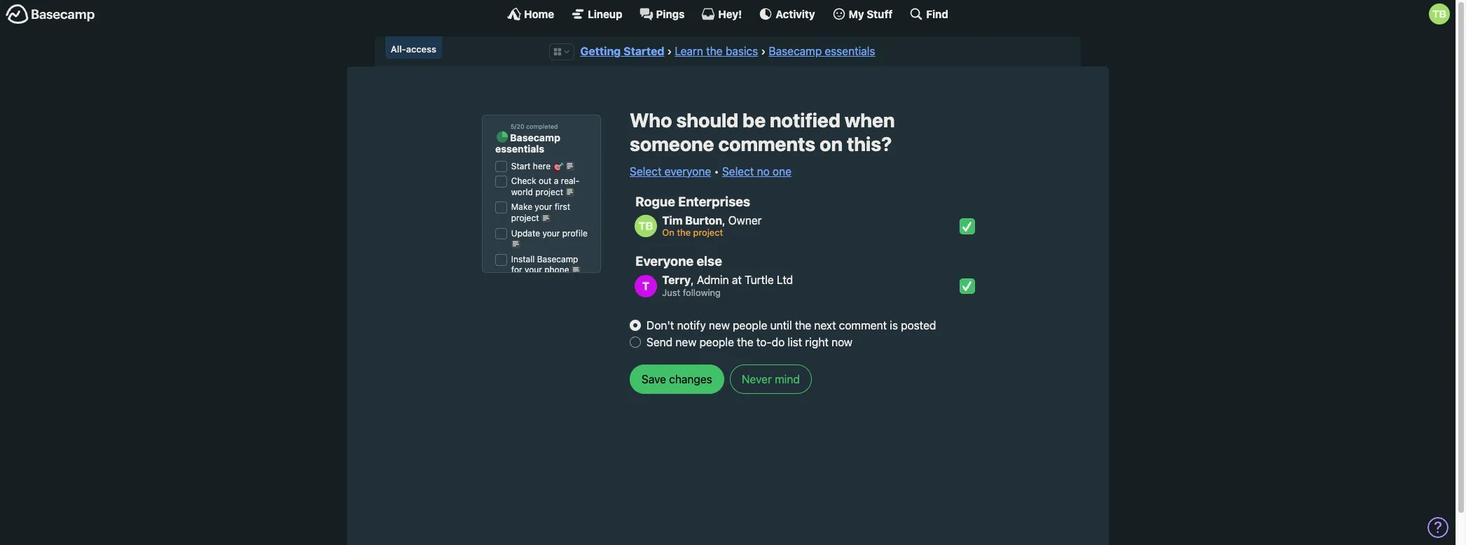 Task type: vqa. For each thing, say whether or not it's contained in the screenshot.
1st Can from the bottom
no



Task type: describe. For each thing, give the bounding box(es) containing it.
switch accounts image
[[6, 4, 95, 25]]

project inside check out a real- world project
[[536, 187, 563, 197]]

install
[[511, 254, 535, 265]]

› learn the basics › basecamp essentials
[[667, 45, 876, 57]]

a
[[554, 176, 559, 186]]

who should be notified when someone comments on this?
[[630, 109, 895, 156]]

find button
[[910, 7, 949, 21]]

, inside terry , admin       at       turtle ltd just following
[[691, 274, 694, 287]]

phone
[[545, 265, 569, 276]]

1 vertical spatial people
[[700, 336, 734, 349]]

tim
[[662, 214, 683, 227]]

no
[[757, 165, 770, 178]]

getting started
[[580, 45, 665, 57]]

your for update
[[543, 228, 560, 239]]

pings button
[[639, 7, 685, 21]]

basecamp inside basecamp essentials
[[510, 131, 560, 143]]

update your profile
[[511, 228, 588, 239]]

activity link
[[759, 7, 815, 21]]

project inside tim burton , owner on the project
[[693, 227, 723, 238]]

now
[[832, 336, 853, 349]]

getting started link
[[580, 45, 665, 57]]

hey! button
[[702, 7, 742, 21]]

world
[[511, 187, 533, 197]]

make
[[511, 202, 533, 213]]

your inside install basecamp for your phone
[[525, 265, 542, 276]]

rogue
[[636, 194, 675, 209]]

my
[[849, 7, 864, 20]]

select everyone • select no one
[[630, 165, 792, 178]]

this?
[[847, 132, 892, 156]]

essentials inside breadcrumb element
[[825, 45, 876, 57]]

basecamp inside install basecamp for your phone
[[537, 254, 578, 265]]

•
[[714, 165, 719, 178]]

everyone
[[665, 165, 711, 178]]

home link
[[507, 7, 554, 21]]

1 › from the left
[[667, 45, 672, 57]]

do
[[772, 336, 785, 349]]

all-access
[[391, 44, 436, 55]]

real-
[[561, 176, 580, 186]]

owner
[[729, 214, 762, 227]]

your for make
[[535, 202, 552, 213]]

, inside tim burton , owner on the project
[[723, 214, 726, 227]]

2 › from the left
[[761, 45, 766, 57]]

select everyone button
[[630, 163, 711, 180]]

ltd
[[777, 274, 793, 287]]

install basecamp for your phone
[[511, 254, 578, 276]]

0 horizontal spatial new
[[676, 336, 697, 349]]

turtle
[[745, 274, 774, 287]]

rogue enterprises
[[636, 194, 750, 209]]

someone
[[630, 132, 714, 156]]

right
[[805, 336, 829, 349]]

getting
[[580, 45, 621, 57]]

start here 🎯
[[511, 161, 566, 171]]

the inside tim burton , owner on the project
[[677, 227, 691, 238]]

just
[[662, 287, 680, 298]]

start
[[511, 161, 531, 171]]

learn the basics link
[[675, 45, 758, 57]]

never
[[742, 374, 772, 386]]

essentials inside basecamp essentials
[[495, 143, 545, 155]]

out
[[539, 176, 552, 186]]

enterprises
[[678, 194, 750, 209]]

find
[[927, 7, 949, 20]]

lineup link
[[571, 7, 623, 21]]

started
[[624, 45, 665, 57]]

who
[[630, 109, 672, 132]]

stuff
[[867, 7, 893, 20]]

learn
[[675, 45, 703, 57]]

here
[[533, 161, 551, 171]]

terry , admin       at       turtle ltd just following
[[662, 274, 793, 298]]

hey!
[[719, 7, 742, 20]]

never mind
[[742, 374, 800, 386]]

list
[[788, 336, 802, 349]]



Task type: locate. For each thing, give the bounding box(es) containing it.
lineup
[[588, 7, 623, 20]]

project
[[536, 187, 563, 197], [511, 213, 539, 223], [693, 227, 723, 238]]

project inside make your first project
[[511, 213, 539, 223]]

mind
[[775, 374, 800, 386]]

project down out
[[536, 187, 563, 197]]

else
[[697, 254, 722, 269]]

basecamp essentials
[[495, 131, 560, 155]]

everyone
[[636, 254, 694, 269]]

› left learn
[[667, 45, 672, 57]]

1 vertical spatial tim burton image
[[635, 215, 657, 238]]

1 vertical spatial basecamp
[[510, 131, 560, 143]]

basecamp inside breadcrumb element
[[769, 45, 822, 57]]

2 vertical spatial your
[[525, 265, 542, 276]]

comment
[[839, 320, 887, 332]]

send new people the to-do list              right now
[[647, 336, 853, 349]]

until
[[771, 320, 792, 332]]

the inside breadcrumb element
[[706, 45, 723, 57]]

for
[[511, 265, 522, 276]]

notified
[[770, 109, 841, 132]]

don't
[[647, 320, 674, 332]]

pings
[[656, 7, 685, 20]]

make your first project
[[511, 202, 570, 223]]

main element
[[0, 0, 1456, 27]]

at
[[732, 274, 742, 287]]

basics
[[726, 45, 758, 57]]

all-
[[391, 44, 406, 55]]

basecamp up phone
[[537, 254, 578, 265]]

None submit
[[630, 365, 724, 395]]

to-
[[757, 336, 772, 349]]

the
[[706, 45, 723, 57], [677, 227, 691, 238], [795, 320, 812, 332], [737, 336, 754, 349]]

0 vertical spatial your
[[535, 202, 552, 213]]

2 vertical spatial basecamp
[[537, 254, 578, 265]]

all-access element
[[385, 36, 442, 59]]

when
[[845, 109, 895, 132]]

1 horizontal spatial select
[[722, 165, 754, 178]]

1 horizontal spatial essentials
[[825, 45, 876, 57]]

your down install
[[525, 265, 542, 276]]

1 vertical spatial new
[[676, 336, 697, 349]]

0 horizontal spatial ,
[[691, 274, 694, 287]]

basecamp down "activity"
[[769, 45, 822, 57]]

2 vertical spatial project
[[693, 227, 723, 238]]

0 horizontal spatial tim burton image
[[635, 215, 657, 238]]

0 horizontal spatial essentials
[[495, 143, 545, 155]]

people up send new people the to-do list              right now
[[733, 320, 768, 332]]

first
[[555, 202, 570, 213]]

1 vertical spatial project
[[511, 213, 539, 223]]

1 select from the left
[[630, 165, 662, 178]]

0 vertical spatial people
[[733, 320, 768, 332]]

select up rogue at the top left
[[630, 165, 662, 178]]

the right learn
[[706, 45, 723, 57]]

0 vertical spatial new
[[709, 320, 730, 332]]

1 vertical spatial ,
[[691, 274, 694, 287]]

the right on on the left
[[677, 227, 691, 238]]

next
[[815, 320, 836, 332]]

notify
[[677, 320, 706, 332]]

update
[[511, 228, 540, 239]]

1 vertical spatial your
[[543, 228, 560, 239]]

access
[[406, 44, 436, 55]]

🎯
[[553, 161, 564, 171]]

project down burton on the left top of page
[[693, 227, 723, 238]]

1 horizontal spatial tim burton image
[[1429, 4, 1450, 25]]

, up the following
[[691, 274, 694, 287]]

the up list
[[795, 320, 812, 332]]

select no one button
[[722, 163, 792, 180]]

activity
[[776, 7, 815, 20]]

people
[[733, 320, 768, 332], [700, 336, 734, 349]]

your
[[535, 202, 552, 213], [543, 228, 560, 239], [525, 265, 542, 276]]

terry
[[662, 274, 691, 287]]

essentials down my
[[825, 45, 876, 57]]

select right •
[[722, 165, 754, 178]]

1 horizontal spatial new
[[709, 320, 730, 332]]

basecamp up start here 🎯
[[510, 131, 560, 143]]

basecamp
[[769, 45, 822, 57], [510, 131, 560, 143], [537, 254, 578, 265]]

posted
[[901, 320, 936, 332]]

your inside make your first project
[[535, 202, 552, 213]]

new
[[709, 320, 730, 332], [676, 336, 697, 349]]

home
[[524, 7, 554, 20]]

› right basics
[[761, 45, 766, 57]]

0 horizontal spatial select
[[630, 165, 662, 178]]

don't notify new people until the next comment is posted
[[647, 320, 936, 332]]

0 vertical spatial tim burton image
[[1429, 4, 1450, 25]]

tim burton , owner on the project
[[662, 214, 762, 238]]

,
[[723, 214, 726, 227], [691, 274, 694, 287]]

tim burton image inside main element
[[1429, 4, 1450, 25]]

on
[[820, 132, 843, 156]]

be
[[743, 109, 766, 132]]

breadcrumb element
[[375, 36, 1081, 67]]

tim burton image
[[1429, 4, 1450, 25], [635, 215, 657, 238]]

0 vertical spatial basecamp
[[769, 45, 822, 57]]

1 vertical spatial essentials
[[495, 143, 545, 155]]

one
[[773, 165, 792, 178]]

comments
[[719, 132, 816, 156]]

project down make
[[511, 213, 539, 223]]

check
[[511, 176, 536, 186]]

following
[[683, 287, 721, 298]]

basecamp essentials link
[[769, 45, 876, 57]]

, left owner
[[723, 214, 726, 227]]

0 horizontal spatial ›
[[667, 45, 672, 57]]

your left 'first'
[[535, 202, 552, 213]]

terry image
[[635, 275, 657, 298]]

0 vertical spatial essentials
[[825, 45, 876, 57]]

0 vertical spatial ,
[[723, 214, 726, 227]]

my stuff
[[849, 7, 893, 20]]

1 horizontal spatial ›
[[761, 45, 766, 57]]

my stuff button
[[832, 7, 893, 21]]

0 vertical spatial project
[[536, 187, 563, 197]]

new right notify
[[709, 320, 730, 332]]

everyone else
[[636, 254, 722, 269]]

2 select from the left
[[722, 165, 754, 178]]

never mind link
[[730, 365, 812, 395]]

admin
[[697, 274, 729, 287]]

your down make your first project
[[543, 228, 560, 239]]

should
[[677, 109, 739, 132]]

burton
[[685, 214, 723, 227]]

essentials up start
[[495, 143, 545, 155]]

people down notify
[[700, 336, 734, 349]]

1 horizontal spatial ,
[[723, 214, 726, 227]]

profile
[[563, 228, 588, 239]]

select
[[630, 165, 662, 178], [722, 165, 754, 178]]

the left to-
[[737, 336, 754, 349]]

check out a real- world project
[[511, 176, 580, 197]]

on
[[662, 227, 675, 238]]

new down notify
[[676, 336, 697, 349]]

send
[[647, 336, 673, 349]]

›
[[667, 45, 672, 57], [761, 45, 766, 57]]



